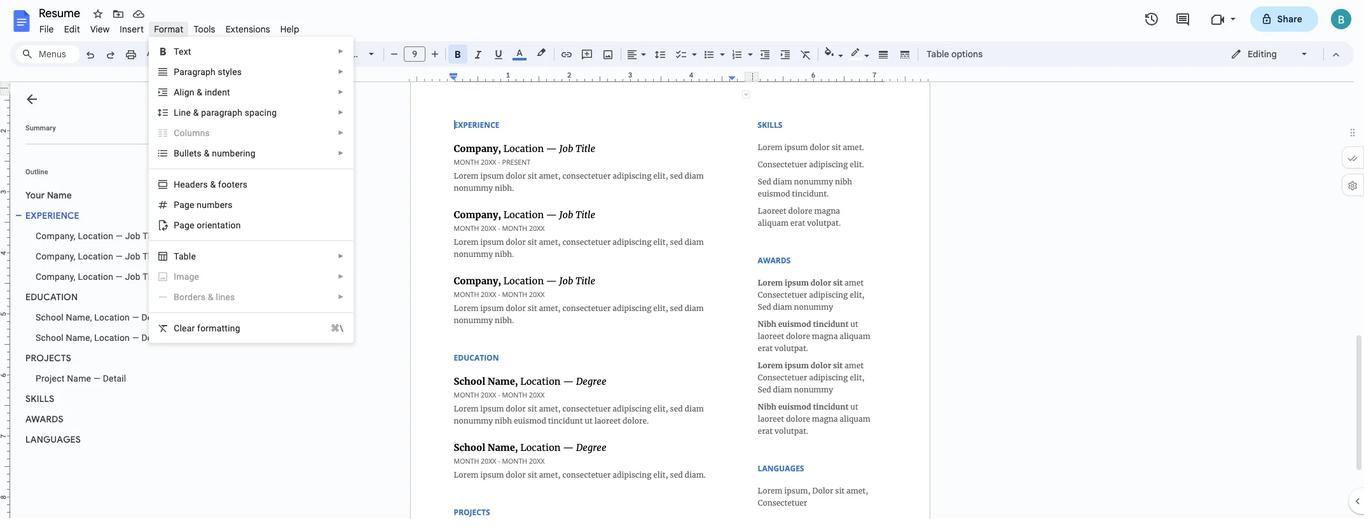 Task type: locate. For each thing, give the bounding box(es) containing it.
file menu item
[[34, 22, 59, 37]]

company, location — job title
[[36, 231, 161, 241], [36, 251, 161, 262], [36, 272, 161, 282]]

n up the bulle t s & numbering at the top of page
[[200, 128, 205, 138]]

1 vertical spatial n
[[197, 200, 202, 210]]

1 horizontal spatial s
[[205, 128, 210, 138]]

school up projects
[[36, 333, 64, 343]]

school name, location — degree down education
[[36, 312, 170, 323]]

school
[[36, 312, 64, 323], [36, 333, 64, 343]]

—
[[116, 231, 123, 241], [116, 251, 123, 262], [116, 272, 123, 282], [132, 312, 139, 323], [132, 333, 139, 343], [93, 374, 101, 384]]

background color image
[[823, 45, 837, 60]]

Star checkbox
[[89, 5, 107, 23]]

1 vertical spatial school name, location — degree
[[36, 333, 170, 343]]

experience
[[25, 210, 79, 221]]

format
[[154, 24, 184, 35]]

0 vertical spatial name
[[47, 190, 72, 201]]

insert menu item
[[115, 22, 149, 37]]

open sans
[[326, 48, 372, 60]]

0 vertical spatial menu item
[[150, 123, 353, 143]]

tools menu item
[[189, 22, 221, 37]]

menu bar containing file
[[34, 17, 305, 38]]

6 ► from the top
[[338, 150, 344, 157]]

1 vertical spatial s
[[197, 148, 202, 158]]

2 vertical spatial company,
[[36, 272, 76, 282]]

orientation
[[197, 220, 241, 230]]

name right 'project'
[[67, 374, 91, 384]]

9 ► from the top
[[338, 293, 344, 300]]

1 vertical spatial table
[[174, 251, 196, 262]]

0 horizontal spatial table
[[174, 251, 196, 262]]

awards
[[25, 414, 64, 425]]

⌘backslash element
[[316, 322, 344, 335]]

n inside menu item
[[200, 128, 205, 138]]

3 company, from the top
[[36, 272, 76, 282]]

1 vertical spatial company, location — job title
[[36, 251, 161, 262]]

name
[[47, 190, 72, 201], [67, 374, 91, 384]]

s
[[205, 128, 210, 138], [197, 148, 202, 158]]

menu
[[149, 37, 354, 343]]

3 ► from the top
[[338, 88, 344, 95]]

summary heading
[[25, 123, 56, 134]]

0 vertical spatial table
[[927, 48, 950, 60]]

n
[[200, 128, 205, 138], [197, 200, 202, 210]]

1 page from the top
[[174, 200, 194, 210]]

1 vertical spatial title
[[143, 251, 161, 262]]

table inside button
[[927, 48, 950, 60]]

a
[[174, 87, 180, 97]]

colum n s
[[174, 128, 210, 138]]

s right colum
[[205, 128, 210, 138]]

degree
[[142, 312, 170, 323], [142, 333, 170, 343]]

0 vertical spatial n
[[200, 128, 205, 138]]

1 title from the top
[[143, 231, 161, 241]]

1 vertical spatial page
[[174, 220, 194, 230]]

n for u
[[197, 200, 202, 210]]

0 horizontal spatial s
[[197, 148, 202, 158]]

2 menu item from the top
[[150, 267, 353, 287]]

bulle
[[174, 148, 194, 158]]

company,
[[36, 231, 76, 241], [36, 251, 76, 262], [36, 272, 76, 282]]

project
[[36, 374, 65, 384]]

table up i m age
[[174, 251, 196, 262]]

summary
[[25, 124, 56, 132]]

0 vertical spatial s
[[205, 128, 210, 138]]

2 page from the top
[[174, 220, 194, 230]]

page down page n u mbers
[[174, 220, 194, 230]]

menu bar
[[34, 17, 305, 38]]

0 vertical spatial degree
[[142, 312, 170, 323]]

name, up projects
[[66, 333, 92, 343]]

columns n element
[[174, 128, 214, 138]]

job
[[125, 231, 141, 241], [125, 251, 141, 262], [125, 272, 141, 282]]

& right lign
[[197, 87, 203, 97]]

main toolbar
[[79, 0, 990, 361]]

2 vertical spatial title
[[143, 272, 161, 282]]

4 ► from the top
[[338, 109, 344, 116]]

projects
[[25, 353, 71, 364]]

1 vertical spatial name
[[67, 374, 91, 384]]

lear
[[180, 323, 195, 333]]

n left mbers
[[197, 200, 202, 210]]

► for s
[[338, 129, 344, 136]]

page left u
[[174, 200, 194, 210]]

1 company, from the top
[[36, 231, 76, 241]]

align & indent a element
[[174, 87, 234, 97]]

2 vertical spatial company, location — job title
[[36, 272, 161, 282]]

extensions
[[226, 24, 270, 35]]

page orientation
[[174, 220, 241, 230]]

menu item
[[150, 123, 353, 143], [150, 267, 353, 287]]

c lear formatting
[[174, 323, 240, 333]]

school down education
[[36, 312, 64, 323]]

skills
[[25, 393, 54, 405]]

0 vertical spatial job
[[125, 231, 141, 241]]

1 vertical spatial company,
[[36, 251, 76, 262]]

table for table 2 element
[[174, 251, 196, 262]]

►
[[338, 48, 344, 55], [338, 68, 344, 75], [338, 88, 344, 95], [338, 109, 344, 116], [338, 129, 344, 136], [338, 150, 344, 157], [338, 253, 344, 260], [338, 273, 344, 280], [338, 293, 344, 300]]

page n u mbers
[[174, 200, 233, 210]]

0 vertical spatial school
[[36, 312, 64, 323]]

Rename text field
[[34, 5, 88, 20]]

view
[[90, 24, 110, 35]]

0 vertical spatial name,
[[66, 312, 92, 323]]

1 vertical spatial name,
[[66, 333, 92, 343]]

location
[[78, 231, 113, 241], [78, 251, 113, 262], [78, 272, 113, 282], [94, 312, 130, 323], [94, 333, 130, 343]]

paragraph styles p element
[[174, 67, 246, 77]]

► for s & numbering
[[338, 150, 344, 157]]

lines
[[216, 292, 235, 302]]

3 company, location — job title from the top
[[36, 272, 161, 282]]

school name, location — degree
[[36, 312, 170, 323], [36, 333, 170, 343]]

s right bulle
[[197, 148, 202, 158]]

1 vertical spatial menu item
[[150, 267, 353, 287]]

menu item up lines
[[150, 267, 353, 287]]

8 ► from the top
[[338, 273, 344, 280]]

click to select borders image
[[743, 90, 751, 99]]

& for eaders
[[210, 179, 216, 190]]

h eaders & footers
[[174, 179, 248, 190]]

line & paragraph spacing l element
[[174, 108, 281, 118]]

edit menu item
[[59, 22, 85, 37]]

name up experience
[[47, 190, 72, 201]]

1 vertical spatial degree
[[142, 333, 170, 343]]

► for p aragraph styles
[[338, 68, 344, 75]]

languages
[[25, 434, 81, 445]]

1 vertical spatial school
[[36, 333, 64, 343]]

5 ► from the top
[[338, 129, 344, 136]]

bullets & numbering t element
[[174, 148, 259, 158]]

menu containing text
[[149, 37, 354, 343]]

name, down education
[[66, 312, 92, 323]]

application
[[0, 0, 1365, 519]]

& left lines
[[208, 292, 214, 302]]

indent
[[205, 87, 230, 97]]

2 degree from the top
[[142, 333, 170, 343]]

title
[[143, 231, 161, 241], [143, 251, 161, 262], [143, 272, 161, 282]]

menu item down spacing
[[150, 123, 353, 143]]

your
[[25, 190, 45, 201]]

& right ine
[[193, 108, 199, 118]]

m
[[176, 272, 184, 282]]

2 title from the top
[[143, 251, 161, 262]]

⌘\
[[331, 323, 344, 333]]

2 ► from the top
[[338, 68, 344, 75]]

0 vertical spatial school name, location — degree
[[36, 312, 170, 323]]

table left options
[[927, 48, 950, 60]]

font list. open sans selected. option
[[326, 45, 372, 63]]

age
[[184, 272, 199, 282]]

eaders
[[180, 179, 208, 190]]

&
[[197, 87, 203, 97], [193, 108, 199, 118], [204, 148, 210, 158], [210, 179, 216, 190], [208, 292, 214, 302]]

your name
[[25, 190, 72, 201]]

school name, location — degree up detail
[[36, 333, 170, 343]]

2 vertical spatial job
[[125, 272, 141, 282]]

help
[[280, 24, 299, 35]]

name,
[[66, 312, 92, 323], [66, 333, 92, 343]]

1 vertical spatial job
[[125, 251, 141, 262]]

1 school from the top
[[36, 312, 64, 323]]

table
[[927, 48, 950, 60], [174, 251, 196, 262]]

0 vertical spatial page
[[174, 200, 194, 210]]

help menu item
[[275, 22, 305, 37]]

1 menu item from the top
[[150, 123, 353, 143]]

& right eaders
[[210, 179, 216, 190]]

i
[[174, 272, 176, 282]]

document outline element
[[10, 82, 183, 519]]

2 company, from the top
[[36, 251, 76, 262]]

page
[[174, 200, 194, 210], [174, 220, 194, 230]]

0 vertical spatial company, location — job title
[[36, 231, 161, 241]]

aragraph
[[180, 67, 216, 77]]

text
[[174, 46, 191, 57]]

1 horizontal spatial table
[[927, 48, 950, 60]]

tools
[[194, 24, 215, 35]]

name for your
[[47, 190, 72, 201]]

share button
[[1251, 6, 1319, 32]]

s inside menu item
[[205, 128, 210, 138]]

mbers
[[207, 200, 233, 210]]

2 job from the top
[[125, 251, 141, 262]]

0 vertical spatial title
[[143, 231, 161, 241]]

u
[[202, 200, 207, 210]]

Font size field
[[404, 46, 431, 62]]

Menus field
[[16, 45, 80, 63]]

borders
[[174, 292, 206, 302]]

0 vertical spatial company,
[[36, 231, 76, 241]]

& for lign
[[197, 87, 203, 97]]



Task type: vqa. For each thing, say whether or not it's contained in the screenshot.
'Open' on the top
yes



Task type: describe. For each thing, give the bounding box(es) containing it.
table options
[[927, 48, 983, 60]]

options
[[952, 48, 983, 60]]

menu item containing i
[[150, 267, 353, 287]]

table 2 element
[[174, 251, 200, 262]]

editing button
[[1222, 45, 1318, 64]]

lign
[[180, 87, 195, 97]]

► for a lign & indent
[[338, 88, 344, 95]]

bulle t s & numbering
[[174, 148, 256, 158]]

l
[[174, 108, 179, 118]]

► for l ine & paragraph spacing
[[338, 109, 344, 116]]

insert image image
[[601, 45, 616, 63]]

image m element
[[174, 272, 203, 282]]

application containing share
[[0, 0, 1365, 519]]

p
[[174, 67, 180, 77]]

borders & lines
[[174, 292, 235, 302]]

2 name, from the top
[[66, 333, 92, 343]]

footers
[[218, 179, 248, 190]]

outline
[[25, 168, 48, 176]]

colum
[[174, 128, 200, 138]]

► inside borders & lines menu item
[[338, 293, 344, 300]]

borders & lines q element
[[174, 292, 239, 302]]

detail
[[103, 374, 126, 384]]

styles
[[218, 67, 242, 77]]

t
[[194, 148, 197, 158]]

numbering
[[212, 148, 256, 158]]

1 degree from the top
[[142, 312, 170, 323]]

outline heading
[[10, 167, 183, 185]]

edit
[[64, 24, 80, 35]]

1 ► from the top
[[338, 48, 344, 55]]

page for page n u mbers
[[174, 200, 194, 210]]

3 title from the top
[[143, 272, 161, 282]]

1 name, from the top
[[66, 312, 92, 323]]

highlight color image
[[535, 45, 549, 60]]

open
[[326, 48, 349, 60]]

c
[[174, 323, 180, 333]]

borders & lines menu item
[[150, 287, 353, 307]]

p aragraph styles
[[174, 67, 242, 77]]

i m age
[[174, 272, 199, 282]]

1 company, location — job title from the top
[[36, 231, 161, 241]]

formatting
[[197, 323, 240, 333]]

text color image
[[513, 45, 527, 60]]

view menu item
[[85, 22, 115, 37]]

border dash image
[[898, 45, 913, 63]]

l ine & paragraph spacing
[[174, 108, 277, 118]]

table for table options
[[927, 48, 950, 60]]

3 job from the top
[[125, 272, 141, 282]]

h
[[174, 179, 180, 190]]

extensions menu item
[[221, 22, 275, 37]]

page numbers u element
[[174, 200, 236, 210]]

s for t
[[197, 148, 202, 158]]

& for ine
[[193, 108, 199, 118]]

1 job from the top
[[125, 231, 141, 241]]

paragraph
[[201, 108, 243, 118]]

s for n
[[205, 128, 210, 138]]

menu bar inside menu bar "banner"
[[34, 17, 305, 38]]

format menu item
[[149, 22, 189, 37]]

headers & footers h element
[[174, 179, 252, 190]]

file
[[39, 24, 54, 35]]

1 school name, location — degree from the top
[[36, 312, 170, 323]]

name for project
[[67, 374, 91, 384]]

share
[[1278, 13, 1303, 25]]

& inside menu item
[[208, 292, 214, 302]]

editing
[[1248, 48, 1278, 60]]

Font size text field
[[405, 46, 425, 62]]

menu bar banner
[[0, 0, 1365, 519]]

ine
[[179, 108, 191, 118]]

spacing
[[245, 108, 277, 118]]

mode and view toolbar
[[1222, 41, 1347, 67]]

clear formatting c element
[[174, 323, 244, 333]]

n for s
[[200, 128, 205, 138]]

insert
[[120, 24, 144, 35]]

education
[[25, 291, 78, 303]]

sans
[[351, 48, 372, 60]]

7 ► from the top
[[338, 253, 344, 260]]

table options button
[[921, 45, 989, 64]]

page for page orientation
[[174, 220, 194, 230]]

► for age
[[338, 273, 344, 280]]

text s element
[[174, 46, 195, 57]]

& right t
[[204, 148, 210, 158]]

2 company, location — job title from the top
[[36, 251, 161, 262]]

project name — detail
[[36, 374, 126, 384]]

menu item containing colum
[[150, 123, 353, 143]]

2 school name, location — degree from the top
[[36, 333, 170, 343]]

border width image
[[877, 45, 891, 63]]

2 school from the top
[[36, 333, 64, 343]]

page orientation 3 element
[[174, 220, 245, 230]]

a lign & indent
[[174, 87, 230, 97]]

line & paragraph spacing image
[[653, 45, 668, 63]]



